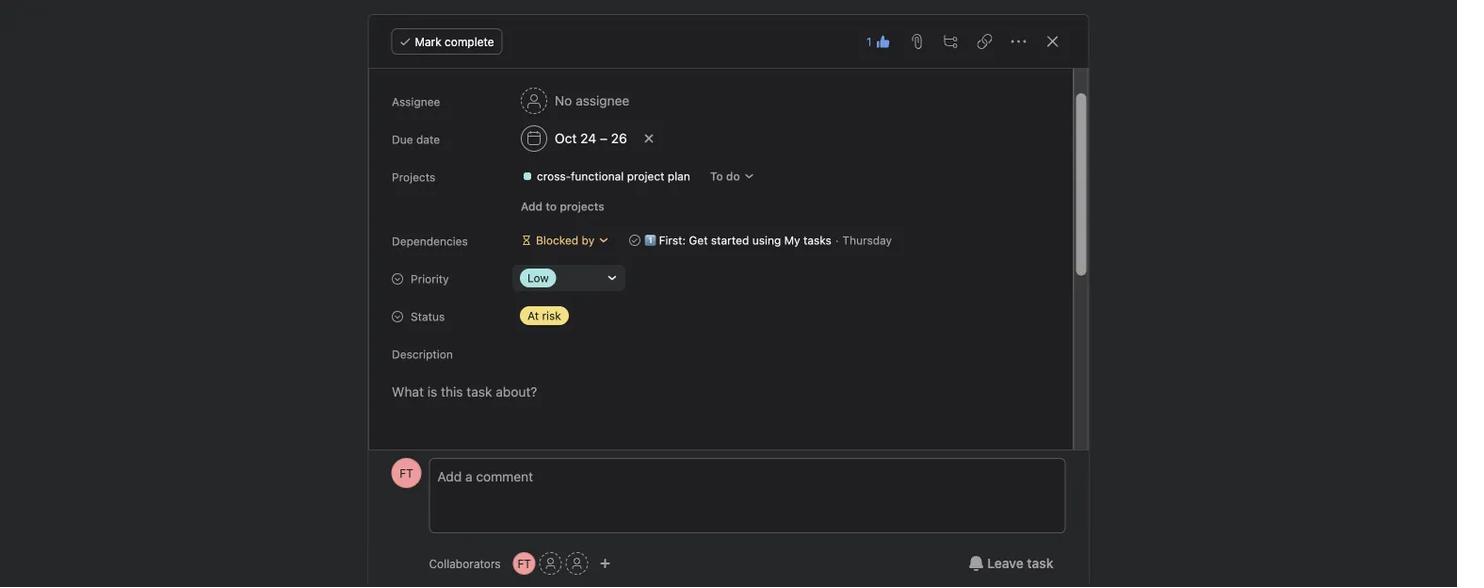Task type: locate. For each thing, give the bounding box(es) containing it.
at
[[527, 309, 539, 322]]

projects
[[560, 200, 604, 213]]

ft button
[[392, 458, 422, 488], [513, 552, 536, 575]]

0 vertical spatial ft
[[400, 466, 413, 480]]

1 vertical spatial ft
[[518, 557, 531, 570]]

to
[[710, 170, 723, 183]]

24
[[580, 131, 596, 146]]

at risk
[[527, 309, 561, 322]]

risk
[[542, 309, 561, 322]]

leave task button
[[957, 547, 1066, 580]]

main content
[[371, 22, 1087, 587]]

low
[[527, 271, 549, 285]]

add to projects button
[[512, 193, 613, 220]]

cross-functional project plan link
[[514, 167, 698, 186]]

using
[[752, 234, 781, 247]]

26
[[611, 131, 627, 146]]

date
[[416, 133, 440, 146]]

plan
[[668, 170, 690, 183]]

to do button
[[701, 163, 763, 189]]

1 button
[[861, 28, 897, 55]]

share timeline with teammates dialog
[[369, 15, 1089, 587]]

tasks
[[803, 234, 831, 247]]

by
[[581, 234, 594, 247]]

description
[[392, 348, 453, 361]]

–
[[600, 131, 607, 146]]

main content containing no assignee
[[371, 22, 1087, 587]]

more actions for this task image
[[1012, 34, 1027, 49]]

no
[[555, 93, 572, 108]]

0 horizontal spatial ft button
[[392, 458, 422, 488]]

assignee
[[392, 95, 440, 108]]

do
[[726, 170, 740, 183]]

low button
[[512, 265, 625, 291]]

1 horizontal spatial ft
[[518, 557, 531, 570]]

due date
[[392, 133, 440, 146]]

at risk button
[[512, 302, 625, 329]]

1️⃣
[[644, 234, 656, 247]]

ft for the leftmost the ft button
[[400, 466, 413, 480]]

mark complete
[[415, 35, 494, 48]]

0 horizontal spatial ft
[[400, 466, 413, 480]]

oct 24 – 26
[[555, 131, 627, 146]]

mark complete button
[[392, 28, 503, 55]]

1 horizontal spatial ft button
[[513, 552, 536, 575]]

assignee
[[575, 93, 629, 108]]

ft
[[400, 466, 413, 480], [518, 557, 531, 570]]

blocked by button
[[512, 227, 618, 253]]

0 vertical spatial ft button
[[392, 458, 422, 488]]



Task type: describe. For each thing, give the bounding box(es) containing it.
collaborators
[[429, 557, 501, 570]]

status
[[410, 310, 445, 323]]

1️⃣ first: get started using my tasks
[[644, 234, 831, 247]]

my
[[784, 234, 800, 247]]

collapse task pane image
[[1046, 34, 1061, 49]]

blocked by
[[536, 234, 594, 247]]

add to projects
[[521, 200, 604, 213]]

ft for bottommost the ft button
[[518, 557, 531, 570]]

to do
[[710, 170, 740, 183]]

1 vertical spatial ft button
[[513, 552, 536, 575]]

leave task
[[988, 556, 1054, 571]]

add or remove collaborators image
[[600, 558, 611, 569]]

complete
[[445, 35, 494, 48]]

functional
[[571, 170, 624, 183]]

leave
[[988, 556, 1024, 571]]

projects
[[392, 171, 435, 184]]

started
[[711, 234, 749, 247]]

get
[[689, 234, 708, 247]]

no assignee
[[555, 93, 629, 108]]

thursday
[[842, 234, 892, 247]]

mark
[[415, 35, 442, 48]]

main content inside share timeline with teammates dialog
[[371, 22, 1087, 587]]

dependencies
[[392, 235, 468, 248]]

oct
[[555, 131, 577, 146]]

first:
[[659, 234, 686, 247]]

clear due date image
[[643, 133, 654, 144]]

project
[[627, 170, 664, 183]]

add
[[521, 200, 542, 213]]

to
[[545, 200, 557, 213]]

copy task link image
[[978, 34, 993, 49]]

priority
[[410, 272, 449, 286]]

cross-functional project plan
[[537, 170, 690, 183]]

cross-
[[537, 170, 571, 183]]

attachments: add a file to this task, share timeline with teammates image
[[910, 34, 925, 49]]

1
[[867, 35, 872, 48]]

no assignee button
[[512, 84, 638, 118]]

blocked
[[536, 234, 578, 247]]

add subtask image
[[944, 34, 959, 49]]

task
[[1028, 556, 1054, 571]]

due
[[392, 133, 413, 146]]



Task type: vqa. For each thing, say whether or not it's contained in the screenshot.
Move
no



